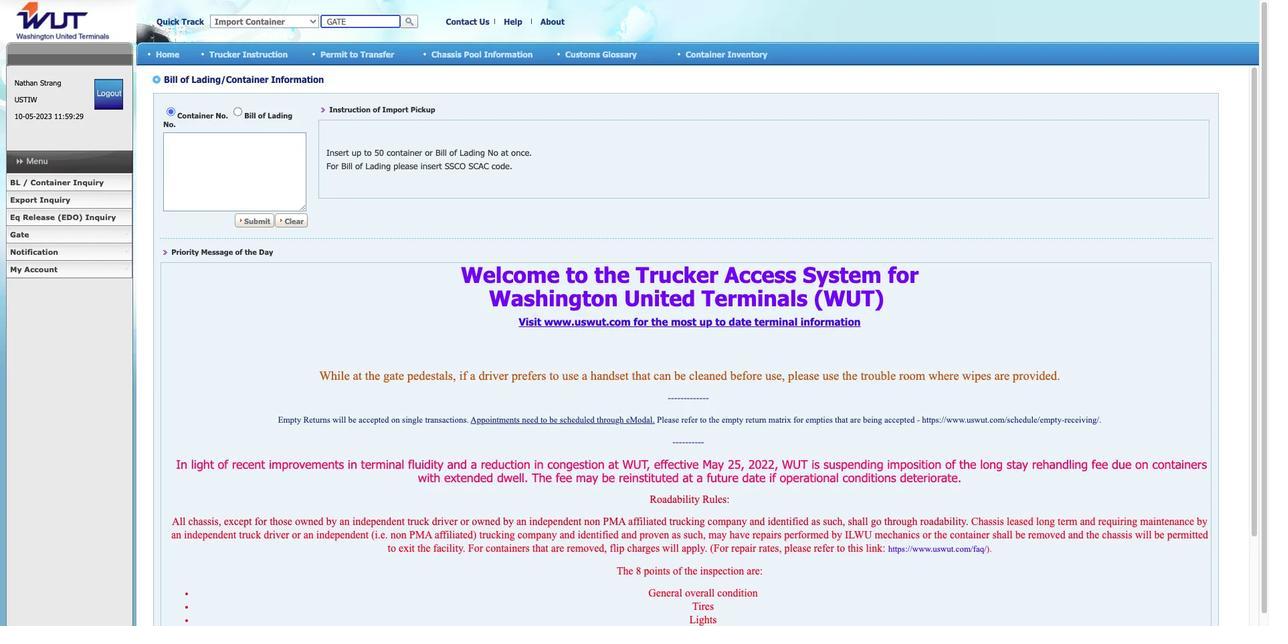 Task type: vqa. For each thing, say whether or not it's contained in the screenshot.
A- to the bottom
no



Task type: locate. For each thing, give the bounding box(es) containing it.
contact us
[[446, 17, 490, 26]]

customs
[[566, 49, 600, 59]]

0 horizontal spatial container
[[30, 178, 71, 187]]

inquiry down 'bl / container inquiry'
[[40, 195, 70, 204]]

glossary
[[603, 49, 637, 59]]

account
[[24, 265, 58, 274]]

pool
[[464, 49, 482, 59]]

release
[[23, 213, 55, 222]]

export inquiry link
[[6, 191, 133, 209]]

1 horizontal spatial container
[[686, 49, 725, 59]]

1 vertical spatial container
[[30, 178, 71, 187]]

strang
[[40, 78, 61, 87]]

inquiry inside 'link'
[[73, 178, 104, 187]]

track
[[182, 17, 204, 26]]

inquiry up export inquiry link
[[73, 178, 104, 187]]

11:59:29
[[54, 112, 84, 120]]

0 vertical spatial inquiry
[[73, 178, 104, 187]]

inventory
[[728, 49, 768, 59]]

contact us link
[[446, 17, 490, 26]]

chassis
[[432, 49, 462, 59]]

bl / container inquiry
[[10, 178, 104, 187]]

inquiry right (edo)
[[85, 213, 116, 222]]

nathan
[[14, 78, 38, 87]]

export inquiry
[[10, 195, 70, 204]]

instruction
[[243, 49, 288, 59]]

container inventory
[[686, 49, 768, 59]]

container up export inquiry
[[30, 178, 71, 187]]

home
[[156, 49, 179, 59]]

contact
[[446, 17, 477, 26]]

help link
[[504, 17, 523, 26]]

transfer
[[361, 49, 394, 59]]

ustiw
[[14, 95, 37, 104]]

quick track
[[157, 17, 204, 26]]

2 vertical spatial inquiry
[[85, 213, 116, 222]]

container left inventory
[[686, 49, 725, 59]]

gate link
[[6, 226, 133, 244]]

permit
[[321, 49, 348, 59]]

quick
[[157, 17, 179, 26]]

None text field
[[321, 15, 401, 28]]

bl
[[10, 178, 20, 187]]

inquiry
[[73, 178, 104, 187], [40, 195, 70, 204], [85, 213, 116, 222]]

container
[[686, 49, 725, 59], [30, 178, 71, 187]]

my account
[[10, 265, 58, 274]]

(edo)
[[57, 213, 83, 222]]

trucker
[[209, 49, 240, 59]]

0 vertical spatial container
[[686, 49, 725, 59]]



Task type: describe. For each thing, give the bounding box(es) containing it.
to
[[350, 49, 358, 59]]

gate
[[10, 230, 29, 239]]

chassis pool information
[[432, 49, 533, 59]]

login image
[[95, 79, 123, 110]]

1 vertical spatial inquiry
[[40, 195, 70, 204]]

10-
[[14, 112, 25, 120]]

customs glossary
[[566, 49, 637, 59]]

container inside bl / container inquiry 'link'
[[30, 178, 71, 187]]

10-05-2023 11:59:29
[[14, 112, 84, 120]]

nathan strang
[[14, 78, 61, 87]]

notification
[[10, 248, 58, 256]]

/
[[23, 178, 28, 187]]

help
[[504, 17, 523, 26]]

eq release (edo) inquiry
[[10, 213, 116, 222]]

permit to transfer
[[321, 49, 394, 59]]

inquiry for (edo)
[[85, 213, 116, 222]]

trucker instruction
[[209, 49, 288, 59]]

notification link
[[6, 244, 133, 261]]

bl / container inquiry link
[[6, 174, 133, 191]]

my account link
[[6, 261, 133, 278]]

inquiry for container
[[73, 178, 104, 187]]

my
[[10, 265, 22, 274]]

05-
[[25, 112, 36, 120]]

about
[[541, 17, 565, 26]]

information
[[484, 49, 533, 59]]

2023
[[36, 112, 52, 120]]

us
[[480, 17, 490, 26]]

eq release (edo) inquiry link
[[6, 209, 133, 226]]

eq
[[10, 213, 20, 222]]

about link
[[541, 17, 565, 26]]

export
[[10, 195, 37, 204]]



